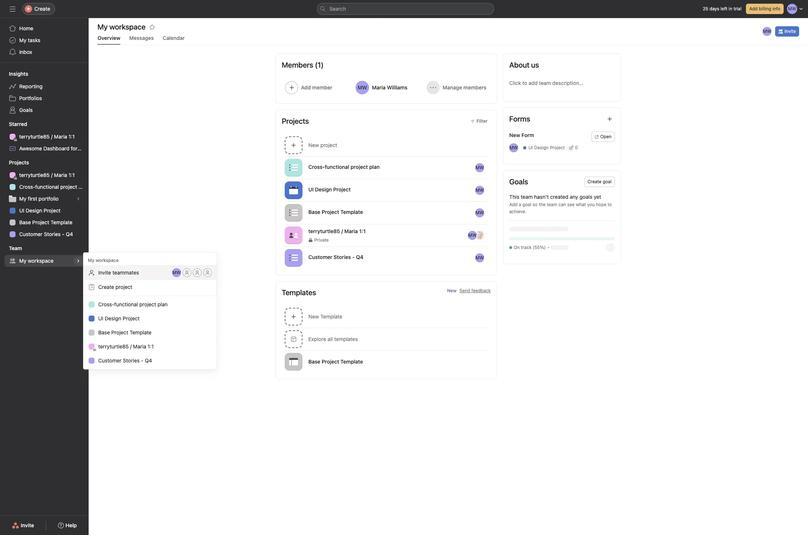 Task type: vqa. For each thing, say whether or not it's contained in the screenshot.
Show more 'button'
no



Task type: describe. For each thing, give the bounding box(es) containing it.
a
[[519, 202, 522, 207]]

new for new send feedback
[[448, 288, 457, 294]]

about us
[[510, 61, 540, 69]]

teammates
[[113, 270, 139, 276]]

0 horizontal spatial team
[[521, 194, 533, 200]]

1 vertical spatial -
[[353, 254, 355, 260]]

my for my first portfolio link
[[19, 196, 26, 202]]

1:1 inside projects element
[[69, 172, 75, 178]]

see details, my first portfolio image
[[76, 197, 81, 201]]

2 horizontal spatial customer stories - q4
[[309, 254, 364, 260]]

created
[[551, 194, 569, 200]]

create for create
[[34, 6, 50, 12]]

starred
[[9, 121, 27, 127]]

1 horizontal spatial cross-
[[98, 301, 114, 308]]

ui right calendar icon
[[309, 186, 314, 192]]

invite teammates menu item
[[84, 265, 217, 280]]

manage members
[[443, 84, 487, 91]]

calendar button
[[163, 35, 185, 45]]

2 my workspace from the left
[[88, 258, 119, 263]]

0 vertical spatial customer stories - q4 link
[[4, 228, 84, 240]]

1:1 inside starred element
[[69, 133, 75, 140]]

private
[[315, 237, 329, 243]]

in
[[729, 6, 733, 11]]

2 vertical spatial invite
[[21, 522, 34, 529]]

add to starred image
[[149, 24, 155, 30]]

1 vertical spatial base project template link
[[84, 326, 217, 340]]

2 horizontal spatial q4
[[356, 254, 364, 260]]

0 vertical spatial ui design project link
[[523, 145, 565, 151]]

terryturtle85 inside starred element
[[19, 133, 50, 140]]

terryturtle85 inside projects element
[[19, 172, 50, 178]]

maria inside starred element
[[54, 133, 67, 140]]

create button
[[22, 3, 55, 15]]

ui design project inside projects element
[[19, 207, 61, 214]]

awesome dashboard for new project
[[19, 145, 108, 152]]

terryturtle85 / maria 1:1 link for dashboard
[[4, 131, 84, 143]]

billing
[[760, 6, 772, 11]]

1 horizontal spatial customer
[[98, 357, 122, 364]]

hide sidebar image
[[10, 6, 16, 12]]

add inside this team hasn't created any goals yet add a goal so the team can see what you hope to achieve.
[[510, 202, 518, 207]]

search list box
[[317, 3, 495, 15]]

plan inside projects element
[[79, 184, 89, 190]]

see
[[568, 202, 575, 207]]

design inside projects element
[[26, 207, 42, 214]]

what
[[576, 202, 587, 207]]

for
[[71, 145, 78, 152]]

projects inside projects dropdown button
[[9, 159, 29, 166]]

home link
[[4, 23, 84, 34]]

2 vertical spatial q4
[[145, 357, 152, 364]]

cross-functional project plan inside projects element
[[19, 184, 89, 190]]

forms
[[510, 115, 531, 123]]

reporting link
[[4, 81, 84, 92]]

to
[[608, 202, 613, 207]]

design down create project at the left
[[105, 315, 121, 322]]

team button
[[0, 245, 22, 252]]

terryturtle85 / maria 1:1 inside starred element
[[19, 133, 75, 140]]

starred button
[[0, 121, 27, 128]]

all
[[328, 336, 333, 342]]

dashboard
[[43, 145, 70, 152]]

tt
[[477, 232, 483, 238]]

maria williams
[[372, 84, 408, 91]]

my first portfolio
[[19, 196, 59, 202]]

this team hasn't created any goals yet add a goal so the team can see what you hope to achieve.
[[510, 194, 613, 214]]

my workspace inside teams element
[[19, 258, 54, 264]]

templates
[[282, 288, 316, 297]]

feedback
[[472, 288, 491, 294]]

0 vertical spatial invite button
[[776, 26, 800, 37]]

search button
[[317, 3, 495, 15]]

explore all templates
[[309, 336, 358, 342]]

add member button
[[282, 78, 350, 98]]

0
[[576, 145, 578, 150]]

left
[[721, 6, 728, 11]]

2 vertical spatial -
[[141, 357, 144, 364]]

send feedback link
[[460, 288, 491, 294]]

add billing info button
[[747, 4, 785, 14]]

can
[[559, 202, 567, 207]]

2 workspace from the left
[[96, 258, 119, 263]]

goal inside this team hasn't created any goals yet add a goal so the team can see what you hope to achieve.
[[523, 202, 532, 207]]

•
[[548, 245, 550, 250]]

inbox
[[19, 49, 32, 55]]

my tasks link
[[4, 34, 84, 46]]

teams element
[[0, 242, 89, 268]]

see details, my workspace image
[[76, 259, 81, 263]]

1 vertical spatial team
[[547, 202, 558, 207]]

home
[[19, 25, 33, 31]]

days
[[710, 6, 720, 11]]

ui design project right calendar icon
[[309, 186, 351, 192]]

new template
[[309, 314, 343, 320]]

insights button
[[0, 70, 28, 78]]

create goal button
[[585, 177, 616, 187]]

1 horizontal spatial goals
[[510, 177, 529, 186]]

ui down create project at the left
[[98, 315, 103, 322]]

on track (55%)
[[514, 245, 546, 250]]

help
[[66, 522, 77, 529]]

yet
[[594, 194, 602, 200]]

projects button
[[0, 159, 29, 166]]

so
[[533, 202, 538, 207]]

2 vertical spatial plan
[[158, 301, 168, 308]]

send
[[460, 288, 471, 294]]

on
[[514, 245, 520, 250]]

- inside projects element
[[62, 231, 64, 237]]

customer inside projects element
[[19, 231, 43, 237]]

ui inside projects element
[[19, 207, 24, 214]]

starred element
[[0, 118, 108, 156]]

tasks
[[28, 37, 40, 43]]

hasn't
[[535, 194, 549, 200]]

calendar image
[[289, 186, 298, 195]]

explore
[[309, 336, 326, 342]]

design right calendar icon
[[315, 186, 332, 192]]

templates
[[335, 336, 358, 342]]

2 vertical spatial stories
[[123, 357, 140, 364]]

open
[[601, 134, 612, 139]]

(55%)
[[533, 245, 546, 250]]

this
[[510, 194, 520, 200]]

functional inside projects element
[[35, 184, 59, 190]]

2 vertical spatial terryturtle85 / maria 1:1 link
[[84, 340, 217, 354]]

0 vertical spatial base project template link
[[4, 217, 84, 228]]

insights
[[9, 71, 28, 77]]

add billing info
[[750, 6, 781, 11]]

template image
[[289, 357, 298, 366]]

my tasks
[[19, 37, 40, 43]]

inbox link
[[4, 46, 84, 58]]

my workspace link
[[4, 255, 84, 267]]



Task type: locate. For each thing, give the bounding box(es) containing it.
mw inside the invite teammates menu item
[[173, 270, 181, 275]]

1 horizontal spatial workspace
[[96, 258, 119, 263]]

1 vertical spatial ui design project link
[[4, 205, 84, 217]]

1 workspace from the left
[[28, 258, 54, 264]]

1 horizontal spatial create
[[98, 284, 114, 290]]

0 horizontal spatial stories
[[44, 231, 61, 237]]

0 vertical spatial create
[[34, 6, 50, 12]]

filter button
[[468, 116, 491, 126]]

any
[[570, 194, 579, 200]]

add inside button
[[750, 6, 758, 11]]

new form
[[510, 132, 535, 138]]

goals up this
[[510, 177, 529, 186]]

my right see details, my workspace image on the left top
[[88, 258, 94, 263]]

goals down portfolios on the top
[[19, 107, 33, 113]]

0 vertical spatial add
[[750, 6, 758, 11]]

add left billing
[[750, 6, 758, 11]]

cross- down new project
[[309, 164, 325, 170]]

track
[[522, 245, 532, 250]]

cross-functional project plan link up the portfolio
[[4, 181, 89, 193]]

0 horizontal spatial add
[[510, 202, 518, 207]]

1 my workspace from the left
[[19, 258, 54, 264]]

team
[[9, 245, 22, 251]]

1 vertical spatial customer stories - q4
[[309, 254, 364, 260]]

functional down create project at the left
[[114, 301, 138, 308]]

base inside projects element
[[19, 219, 31, 226]]

create project
[[98, 284, 132, 290]]

new for new project
[[309, 142, 319, 148]]

0 vertical spatial goals
[[19, 107, 33, 113]]

my workspace up invite teammates
[[88, 258, 119, 263]]

ui down new form
[[529, 145, 533, 150]]

2 horizontal spatial cross-
[[309, 164, 325, 170]]

insights element
[[0, 67, 89, 118]]

0 horizontal spatial create
[[34, 6, 50, 12]]

1 vertical spatial plan
[[79, 184, 89, 190]]

list image up calendar icon
[[289, 163, 298, 172]]

1 horizontal spatial invite
[[98, 270, 111, 276]]

2 horizontal spatial plan
[[370, 164, 380, 170]]

1 horizontal spatial customer stories - q4
[[98, 357, 152, 364]]

search
[[330, 6, 346, 12]]

list image for base project template
[[289, 208, 298, 217]]

2 horizontal spatial -
[[353, 254, 355, 260]]

1 horizontal spatial stories
[[123, 357, 140, 364]]

messages
[[129, 35, 154, 41]]

members (1)
[[282, 61, 324, 69]]

customer
[[19, 231, 43, 237], [309, 254, 333, 260], [98, 357, 122, 364]]

0 vertical spatial functional
[[325, 164, 350, 170]]

0 vertical spatial customer stories - q4
[[19, 231, 73, 237]]

my left tasks
[[19, 37, 26, 43]]

create goal
[[588, 179, 612, 184]]

25 days left in trial
[[704, 6, 742, 11]]

projects up new project
[[282, 117, 309, 125]]

1 vertical spatial customer
[[309, 254, 333, 260]]

2 vertical spatial cross-
[[98, 301, 114, 308]]

1 horizontal spatial team
[[547, 202, 558, 207]]

stories inside projects element
[[44, 231, 61, 237]]

awesome dashboard for new project link
[[4, 143, 108, 155]]

add member
[[301, 84, 333, 91]]

1 vertical spatial customer stories - q4 link
[[84, 354, 217, 368]]

project inside starred element
[[91, 145, 108, 152]]

list image for cross-functional project plan
[[289, 163, 298, 172]]

2 horizontal spatial customer
[[309, 254, 333, 260]]

projects element
[[0, 156, 89, 242]]

design left 0 in the top right of the page
[[535, 145, 549, 150]]

info
[[773, 6, 781, 11]]

2 vertical spatial customer stories - q4
[[98, 357, 152, 364]]

team right the
[[547, 202, 558, 207]]

cross-functional project plan down create project at the left
[[98, 301, 168, 308]]

1 horizontal spatial -
[[141, 357, 144, 364]]

portfolio
[[39, 196, 59, 202]]

2 horizontal spatial stories
[[334, 254, 351, 260]]

0 horizontal spatial cross-functional project plan
[[19, 184, 89, 190]]

goal inside 'button'
[[603, 179, 612, 184]]

my
[[19, 37, 26, 43], [19, 196, 26, 202], [19, 258, 26, 264], [88, 258, 94, 263]]

invite teammates
[[98, 270, 139, 276]]

my down team
[[19, 258, 26, 264]]

ui design project
[[529, 145, 565, 150], [309, 186, 351, 192], [19, 207, 61, 214], [98, 315, 140, 322]]

0 vertical spatial cross-
[[309, 164, 325, 170]]

invite
[[785, 28, 797, 34], [98, 270, 111, 276], [21, 522, 34, 529]]

template inside projects element
[[51, 219, 73, 226]]

new for new template
[[309, 314, 319, 320]]

create for create project
[[98, 284, 114, 290]]

0 horizontal spatial plan
[[79, 184, 89, 190]]

add left a
[[510, 202, 518, 207]]

open button
[[592, 132, 616, 142]]

ui design project down new form
[[529, 145, 565, 150]]

0 horizontal spatial invite button
[[7, 519, 39, 532]]

create up 'yet'
[[588, 179, 602, 184]]

ui design project down my first portfolio
[[19, 207, 61, 214]]

my left "first"
[[19, 196, 26, 202]]

achieve.
[[510, 209, 527, 214]]

calendar
[[163, 35, 185, 41]]

filter
[[477, 118, 488, 124]]

1 vertical spatial terryturtle85 / maria 1:1 link
[[4, 169, 84, 181]]

customer stories - q4 inside projects element
[[19, 231, 73, 237]]

maria williams button
[[353, 78, 421, 98]]

help button
[[53, 519, 82, 532]]

2 horizontal spatial invite
[[785, 28, 797, 34]]

goal up "to" at the right
[[603, 179, 612, 184]]

1 list image from the top
[[289, 163, 298, 172]]

portfolios link
[[4, 92, 84, 104]]

terryturtle85 / maria 1:1 link for functional
[[4, 169, 84, 181]]

0 horizontal spatial customer
[[19, 231, 43, 237]]

add
[[750, 6, 758, 11], [510, 202, 518, 207]]

people image
[[289, 231, 298, 240]]

cross- up "first"
[[19, 184, 35, 190]]

1 vertical spatial add
[[510, 202, 518, 207]]

0 vertical spatial customer
[[19, 231, 43, 237]]

new send feedback
[[448, 288, 491, 294]]

trial
[[734, 6, 742, 11]]

1 vertical spatial invite
[[98, 270, 111, 276]]

goal right a
[[523, 202, 532, 207]]

team
[[521, 194, 533, 200], [547, 202, 558, 207]]

projects down awesome
[[9, 159, 29, 166]]

invite button
[[776, 26, 800, 37], [7, 519, 39, 532]]

1 horizontal spatial my workspace
[[88, 258, 119, 263]]

portfolios
[[19, 95, 42, 101]]

new project
[[309, 142, 338, 148]]

create form image
[[607, 116, 613, 122]]

cross-functional project plan down new project
[[309, 164, 380, 170]]

create inside popup button
[[34, 6, 50, 12]]

manage members button
[[424, 78, 491, 98]]

terryturtle85 / maria 1:1
[[19, 133, 75, 140], [19, 172, 75, 178], [309, 228, 366, 234], [98, 343, 154, 350]]

0 vertical spatial terryturtle85 / maria 1:1 link
[[4, 131, 84, 143]]

1:1
[[69, 133, 75, 140], [69, 172, 75, 178], [360, 228, 366, 234], [148, 343, 154, 350]]

cross-functional project plan link down the invite teammates menu item
[[84, 298, 217, 312]]

1 vertical spatial cross-functional project plan link
[[84, 298, 217, 312]]

2 vertical spatial functional
[[114, 301, 138, 308]]

0 vertical spatial cross-functional project plan link
[[4, 181, 89, 193]]

1 vertical spatial create
[[588, 179, 602, 184]]

1 vertical spatial cross-functional project plan
[[19, 184, 89, 190]]

0 vertical spatial -
[[62, 231, 64, 237]]

goals link
[[4, 104, 84, 116]]

1 vertical spatial q4
[[356, 254, 364, 260]]

my workspace
[[19, 258, 54, 264], [88, 258, 119, 263]]

list image up people image on the top of the page
[[289, 208, 298, 217]]

1 horizontal spatial add
[[750, 6, 758, 11]]

1 horizontal spatial functional
[[114, 301, 138, 308]]

1 vertical spatial cross-
[[19, 184, 35, 190]]

25
[[704, 6, 709, 11]]

0 horizontal spatial customer stories - q4
[[19, 231, 73, 237]]

2 list image from the top
[[289, 208, 298, 217]]

awesome
[[19, 145, 42, 152]]

my for my workspace link
[[19, 258, 26, 264]]

1 horizontal spatial plan
[[158, 301, 168, 308]]

goals
[[19, 107, 33, 113], [510, 177, 529, 186]]

0 vertical spatial plan
[[370, 164, 380, 170]]

ui down my first portfolio
[[19, 207, 24, 214]]

2 horizontal spatial create
[[588, 179, 602, 184]]

0 horizontal spatial invite
[[21, 522, 34, 529]]

design down "first"
[[26, 207, 42, 214]]

base
[[309, 209, 321, 215], [19, 219, 31, 226], [98, 329, 110, 336], [309, 359, 321, 365]]

my for the my tasks link
[[19, 37, 26, 43]]

plan
[[370, 164, 380, 170], [79, 184, 89, 190], [158, 301, 168, 308]]

2 horizontal spatial cross-functional project plan
[[309, 164, 380, 170]]

1 horizontal spatial projects
[[282, 117, 309, 125]]

functional
[[325, 164, 350, 170], [35, 184, 59, 190], [114, 301, 138, 308]]

0 vertical spatial list image
[[289, 163, 298, 172]]

2 horizontal spatial functional
[[325, 164, 350, 170]]

0 vertical spatial goal
[[603, 179, 612, 184]]

q4 inside projects element
[[66, 231, 73, 237]]

0 horizontal spatial goal
[[523, 202, 532, 207]]

0 vertical spatial invite
[[785, 28, 797, 34]]

1 vertical spatial projects
[[9, 159, 29, 166]]

base project template inside projects element
[[19, 219, 73, 226]]

/ inside projects element
[[51, 172, 53, 178]]

my workspace down team
[[19, 258, 54, 264]]

1 vertical spatial goal
[[523, 202, 532, 207]]

overview button
[[98, 35, 120, 45]]

1 vertical spatial invite button
[[7, 519, 39, 532]]

workspace inside teams element
[[28, 258, 54, 264]]

my inside global element
[[19, 37, 26, 43]]

functional down new project
[[325, 164, 350, 170]]

create down invite teammates
[[98, 284, 114, 290]]

0 horizontal spatial my workspace
[[19, 258, 54, 264]]

0 vertical spatial stories
[[44, 231, 61, 237]]

0 horizontal spatial cross-
[[19, 184, 35, 190]]

cross-functional project plan
[[309, 164, 380, 170], [19, 184, 89, 190], [98, 301, 168, 308]]

overview
[[98, 35, 120, 41]]

1 vertical spatial goals
[[510, 177, 529, 186]]

my inside projects element
[[19, 196, 26, 202]]

create up home link
[[34, 6, 50, 12]]

0 horizontal spatial functional
[[35, 184, 59, 190]]

/
[[51, 133, 53, 140], [51, 172, 53, 178], [342, 228, 343, 234], [130, 343, 132, 350]]

new
[[309, 142, 319, 148], [79, 145, 90, 152], [448, 288, 457, 294], [309, 314, 319, 320]]

new inside awesome dashboard for new project link
[[79, 145, 90, 152]]

0 vertical spatial cross-functional project plan
[[309, 164, 380, 170]]

messages button
[[129, 35, 154, 45]]

global element
[[0, 18, 89, 62]]

invite inside menu item
[[98, 270, 111, 276]]

team up a
[[521, 194, 533, 200]]

cross- down create project at the left
[[98, 301, 114, 308]]

list image
[[289, 163, 298, 172], [289, 208, 298, 217]]

the
[[539, 202, 546, 207]]

1 vertical spatial functional
[[35, 184, 59, 190]]

goals inside goals link
[[19, 107, 33, 113]]

goals
[[580, 194, 593, 200]]

maria inside projects element
[[54, 172, 67, 178]]

my first portfolio link
[[4, 193, 84, 205]]

customer stories - q4 link
[[4, 228, 84, 240], [84, 354, 217, 368]]

0 vertical spatial team
[[521, 194, 533, 200]]

hope
[[597, 202, 607, 207]]

workspace
[[28, 258, 54, 264], [96, 258, 119, 263]]

0 horizontal spatial workspace
[[28, 258, 54, 264]]

/ inside starred element
[[51, 133, 53, 140]]

1 horizontal spatial goal
[[603, 179, 612, 184]]

terryturtle85
[[19, 133, 50, 140], [19, 172, 50, 178], [309, 228, 340, 234], [98, 343, 129, 350]]

1 vertical spatial list image
[[289, 208, 298, 217]]

create inside 'button'
[[588, 179, 602, 184]]

2 vertical spatial customer
[[98, 357, 122, 364]]

cross-functional project plan up the portfolio
[[19, 184, 89, 190]]

cross-
[[309, 164, 325, 170], [19, 184, 35, 190], [98, 301, 114, 308]]

mw
[[764, 28, 772, 34], [510, 145, 518, 150], [476, 165, 484, 170], [476, 187, 484, 193], [476, 210, 484, 215], [469, 232, 477, 238], [476, 255, 484, 260], [173, 270, 181, 275]]

design
[[535, 145, 549, 150], [315, 186, 332, 192], [26, 207, 42, 214], [105, 315, 121, 322]]

create for create goal
[[588, 179, 602, 184]]

2 vertical spatial base project template link
[[276, 350, 497, 373]]

1 horizontal spatial invite button
[[776, 26, 800, 37]]

my inside teams element
[[19, 258, 26, 264]]

terryturtle85 / maria 1:1 inside projects element
[[19, 172, 75, 178]]

1 horizontal spatial cross-functional project plan
[[98, 301, 168, 308]]

0 horizontal spatial q4
[[66, 231, 73, 237]]

ui design project down create project at the left
[[98, 315, 140, 322]]

2 vertical spatial ui design project link
[[84, 312, 217, 326]]

my workspace
[[98, 23, 146, 31]]

1 horizontal spatial q4
[[145, 357, 152, 364]]

maria
[[54, 133, 67, 140], [54, 172, 67, 178], [345, 228, 358, 234], [133, 343, 146, 350]]

cross-functional project plan link
[[4, 181, 89, 193], [84, 298, 217, 312]]

first
[[28, 196, 37, 202]]

0 vertical spatial q4
[[66, 231, 73, 237]]

list image
[[289, 253, 298, 262]]

cross- inside projects element
[[19, 184, 35, 190]]

functional up the portfolio
[[35, 184, 59, 190]]

2 vertical spatial cross-functional project plan
[[98, 301, 168, 308]]



